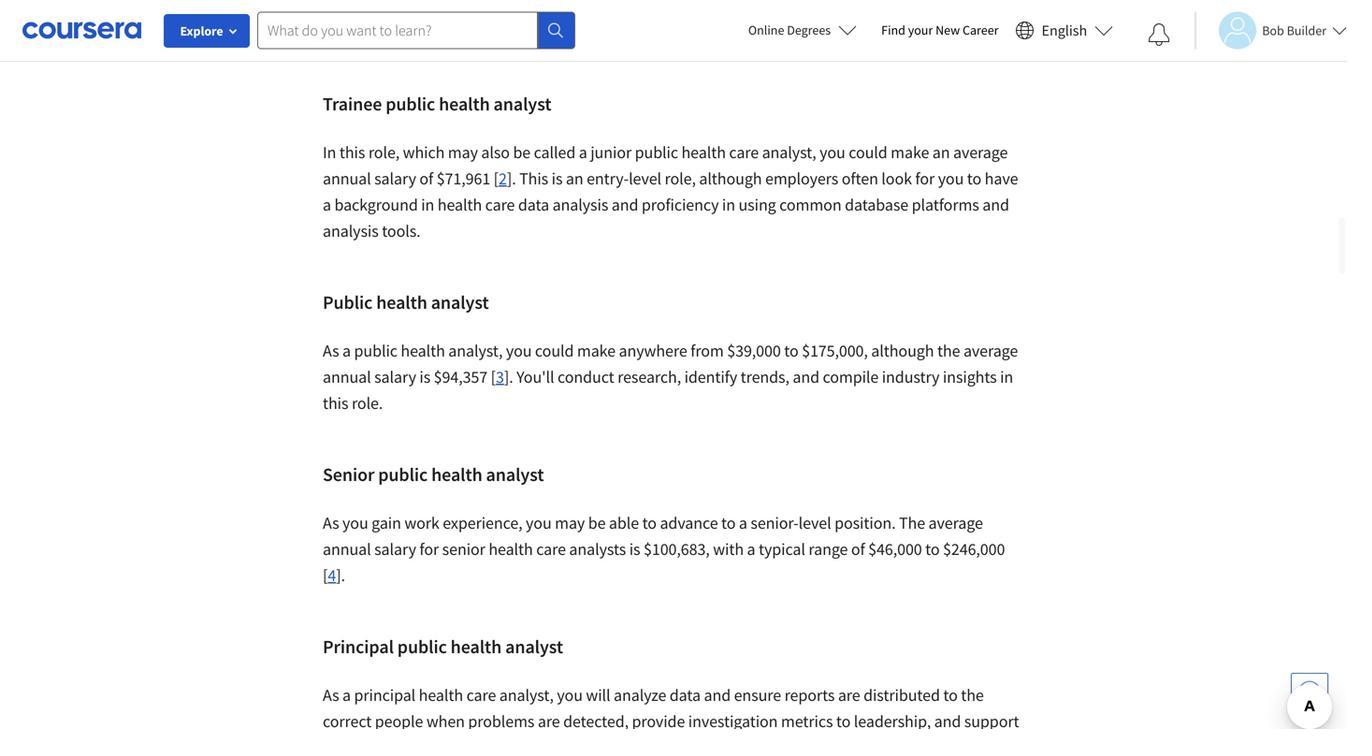Task type: vqa. For each thing, say whether or not it's contained in the screenshot.
PROVIDE
yes



Task type: locate. For each thing, give the bounding box(es) containing it.
are left "detected,"
[[538, 711, 560, 729]]

look
[[882, 168, 912, 189]]

as for as a public health analyst, you could make anywhere from $39,000 to $175,000, although the average annual salary is $94,357 [
[[323, 340, 339, 361]]

as up correct
[[323, 685, 339, 706]]

public health analyst
[[323, 291, 489, 314]]

0 horizontal spatial role,
[[369, 142, 400, 163]]

salary up role.
[[374, 366, 416, 387]]

0 vertical spatial average
[[954, 142, 1008, 163]]

bob
[[1263, 22, 1285, 39]]

]. inside ]. you'll conduct research, identify trends, and compile industry insights in this role.
[[504, 366, 513, 387]]

0 vertical spatial data
[[518, 194, 549, 215]]

builder
[[1287, 22, 1327, 39]]

1 vertical spatial analyst,
[[449, 340, 503, 361]]

0 vertical spatial make
[[891, 142, 930, 163]]

principal
[[354, 685, 416, 706]]

principal public health analyst
[[323, 635, 563, 658]]

public up gain
[[378, 463, 428, 486]]

1 vertical spatial role,
[[665, 168, 696, 189]]

are right here
[[359, 22, 381, 43]]

health down 'experience,' on the bottom of the page
[[489, 539, 533, 560]]

as a principal health care analyst, you will analyze data and ensure reports are distributed to the correct people when problems are detected, provide investigation metrics to leadership, and suppor
[[323, 685, 1020, 729]]

1 vertical spatial for
[[916, 168, 935, 189]]

you up the platforms
[[938, 168, 964, 189]]

which
[[403, 142, 445, 163]]

junior
[[591, 142, 632, 163]]

0 horizontal spatial for
[[420, 539, 439, 560]]

also
[[481, 142, 510, 163]]

1 vertical spatial average
[[964, 340, 1019, 361]]

for down the work
[[420, 539, 439, 560]]

problems
[[468, 711, 535, 729]]

[ inside in this role, which may also be called a junior public health care analyst, you could make an average annual salary of $71,961 [
[[494, 168, 499, 189]]

for inside as you gain work experience, you may be able to advance to a senior-level position. the average annual salary for senior health care analysts is $100,683, with a typical range of $46,000 to $246,000 [
[[420, 539, 439, 560]]

although inside 'as a public health analyst, you could make anywhere from $39,000 to $175,000, although the average annual salary is $94,357 ['
[[872, 340, 935, 361]]

annual up 4 ].
[[323, 539, 371, 560]]

1 salary from the top
[[374, 168, 416, 189]]

senior-
[[751, 512, 799, 533]]

be inside in this role, which may also be called a junior public health care analyst, you could make an average annual salary of $71,961 [
[[513, 142, 531, 163]]

1 vertical spatial ].
[[504, 366, 513, 387]]

for right "roles"
[[630, 22, 650, 43]]

1 horizontal spatial could
[[849, 142, 888, 163]]

analyst up 'experience,' on the bottom of the page
[[486, 463, 544, 486]]

health up problems
[[451, 635, 502, 658]]

0 vertical spatial be
[[513, 142, 531, 163]]

help center image
[[1299, 680, 1322, 703]]

0 vertical spatial for
[[630, 22, 650, 43]]

2 horizontal spatial of
[[852, 539, 865, 560]]

examples
[[425, 22, 491, 43]]

1 annual from the top
[[323, 168, 371, 189]]

1 horizontal spatial be
[[588, 512, 606, 533]]

1 vertical spatial annual
[[323, 366, 371, 387]]

and down distributed
[[935, 711, 961, 729]]

1 vertical spatial [
[[491, 366, 496, 387]]

role, left "which"
[[369, 142, 400, 163]]

level inside ]. this is an entry-level role, although employers often look for you to have a background in health care data analysis and proficiency in using common database platforms and analysis tools.
[[629, 168, 662, 189]]

2 vertical spatial for
[[420, 539, 439, 560]]

1 horizontal spatial role,
[[665, 168, 696, 189]]

as down the senior
[[323, 512, 339, 533]]

analyst, up $94,357
[[449, 340, 503, 361]]

background
[[335, 194, 418, 215]]

health
[[700, 22, 744, 43], [439, 92, 490, 116], [682, 142, 726, 163], [438, 194, 482, 215], [376, 291, 428, 314], [401, 340, 445, 361], [432, 463, 483, 486], [489, 539, 533, 560], [451, 635, 502, 658], [419, 685, 463, 706]]

this
[[340, 142, 365, 163], [323, 393, 349, 414]]

analysis down 'background' on the left of page
[[323, 220, 379, 241]]

analyst up $94,357
[[431, 291, 489, 314]]

as for as you gain work experience, you may be able to advance to a senior-level position. the average annual salary for senior health care analysts is $100,683, with a typical range of $46,000 to $246,000 [
[[323, 512, 339, 533]]

to left have
[[968, 168, 982, 189]]

2 vertical spatial of
[[852, 539, 865, 560]]

a
[[385, 22, 393, 43], [579, 142, 588, 163], [323, 194, 331, 215], [343, 340, 351, 361], [739, 512, 748, 533], [747, 539, 756, 560], [343, 685, 351, 706]]

2 vertical spatial are
[[538, 711, 560, 729]]

$246,000
[[943, 539, 1006, 560]]

3 salary from the top
[[374, 539, 416, 560]]

a left few
[[385, 22, 393, 43]]

an down called
[[566, 168, 584, 189]]

0 horizontal spatial are
[[359, 22, 381, 43]]

as you gain work experience, you may be able to advance to a senior-level position. the average annual salary for senior health care analysts is $100,683, with a typical range of $46,000 to $246,000 [
[[323, 512, 1006, 586]]

platforms
[[912, 194, 980, 215]]

could up you'll
[[535, 340, 574, 361]]

health right 'public'
[[376, 291, 428, 314]]

1 vertical spatial an
[[566, 168, 584, 189]]

1 horizontal spatial the
[[961, 685, 984, 706]]

few
[[396, 22, 421, 43]]

0 vertical spatial annual
[[323, 168, 371, 189]]

0 horizontal spatial the
[[938, 340, 961, 361]]

2 vertical spatial analyst,
[[500, 685, 554, 706]]

of left specific
[[494, 22, 508, 43]]

although
[[699, 168, 762, 189], [872, 340, 935, 361]]

tools.
[[382, 220, 421, 241]]

0 horizontal spatial of
[[420, 168, 434, 189]]

]. for 2
[[507, 168, 516, 189]]

with
[[713, 539, 744, 560]]

be
[[513, 142, 531, 163], [588, 512, 606, 533]]

data down this
[[518, 194, 549, 215]]

the inside as a principal health care analyst, you will analyze data and ensure reports are distributed to the correct people when problems are detected, provide investigation metrics to leadership, and suppor
[[961, 685, 984, 706]]

analysis down entry-
[[553, 194, 609, 215]]

[ down also
[[494, 168, 499, 189]]

is
[[552, 168, 563, 189], [420, 366, 431, 387], [630, 539, 641, 560]]

1 vertical spatial is
[[420, 366, 431, 387]]

care inside as you gain work experience, you may be able to advance to a senior-level position. the average annual salary for senior health care analysts is $100,683, with a typical range of $46,000 to $246,000 [
[[537, 539, 566, 560]]

this inside ]. you'll conduct research, identify trends, and compile industry insights in this role.
[[323, 393, 349, 414]]

1 horizontal spatial level
[[799, 512, 832, 533]]

health up also
[[439, 92, 490, 116]]

2 link
[[499, 168, 507, 189]]

2 vertical spatial annual
[[323, 539, 371, 560]]

for right the look
[[916, 168, 935, 189]]

]. up the principal
[[336, 565, 345, 586]]

could up often
[[849, 142, 888, 163]]

health inside as you gain work experience, you may be able to advance to a senior-level position. the average annual salary for senior health care analysts is $100,683, with a typical range of $46,000 to $246,000 [
[[489, 539, 533, 560]]

care inside ]. this is an entry-level role, although employers often look for you to have a background in health care data analysis and proficiency in using common database platforms and analysis tools.
[[485, 194, 515, 215]]

health up proficiency
[[682, 142, 726, 163]]

annual inside as you gain work experience, you may be able to advance to a senior-level position. the average annual salary for senior health care analysts is $100,683, with a typical range of $46,000 to $246,000 [
[[323, 539, 371, 560]]

you inside as a principal health care analyst, you will analyze data and ensure reports are distributed to the correct people when problems are detected, provide investigation metrics to leadership, and suppor
[[557, 685, 583, 706]]

research,
[[618, 366, 681, 387]]

average
[[954, 142, 1008, 163], [964, 340, 1019, 361], [929, 512, 984, 533]]

here are a few examples of specific job roles for public health analysts.
[[323, 22, 808, 43]]

annual up role.
[[323, 366, 371, 387]]

find your new career
[[882, 22, 999, 38]]

care up problems
[[467, 685, 496, 706]]

is left $94,357
[[420, 366, 431, 387]]

to up trends, at the right bottom of page
[[785, 340, 799, 361]]

to inside 'as a public health analyst, you could make anywhere from $39,000 to $175,000, although the average annual salary is $94,357 ['
[[785, 340, 799, 361]]

able
[[609, 512, 639, 533]]

may up analysts
[[555, 512, 585, 533]]

of down position.
[[852, 539, 865, 560]]

of inside as you gain work experience, you may be able to advance to a senior-level position. the average annual salary for senior health care analysts is $100,683, with a typical range of $46,000 to $246,000 [
[[852, 539, 865, 560]]

as inside as you gain work experience, you may be able to advance to a senior-level position. the average annual salary for senior health care analysts is $100,683, with a typical range of $46,000 to $246,000 [
[[323, 512, 339, 533]]

investigation
[[689, 711, 778, 729]]

make up the look
[[891, 142, 930, 163]]

1 vertical spatial as
[[323, 512, 339, 533]]

analysts.
[[747, 22, 808, 43]]

average up have
[[954, 142, 1008, 163]]

2 horizontal spatial for
[[916, 168, 935, 189]]

[
[[494, 168, 499, 189], [491, 366, 496, 387], [323, 565, 328, 586]]

0 vertical spatial role,
[[369, 142, 400, 163]]

0 horizontal spatial level
[[629, 168, 662, 189]]

to right able in the left of the page
[[643, 512, 657, 533]]

1 horizontal spatial of
[[494, 22, 508, 43]]

0 vertical spatial ].
[[507, 168, 516, 189]]

health up $94,357
[[401, 340, 445, 361]]

0 horizontal spatial although
[[699, 168, 762, 189]]

2 vertical spatial is
[[630, 539, 641, 560]]

ensure
[[734, 685, 782, 706]]

1 horizontal spatial for
[[630, 22, 650, 43]]

is right this
[[552, 168, 563, 189]]

you up often
[[820, 142, 846, 163]]

salary inside as you gain work experience, you may be able to advance to a senior-level position. the average annual salary for senior health care analysts is $100,683, with a typical range of $46,000 to $246,000 [
[[374, 539, 416, 560]]

0 vertical spatial salary
[[374, 168, 416, 189]]

0 vertical spatial this
[[340, 142, 365, 163]]

0 horizontal spatial be
[[513, 142, 531, 163]]

public
[[653, 22, 696, 43], [386, 92, 435, 116], [635, 142, 679, 163], [354, 340, 398, 361], [378, 463, 428, 486], [398, 635, 447, 658]]

0 vertical spatial as
[[323, 340, 339, 361]]

health up "when" on the bottom of page
[[419, 685, 463, 706]]

1 vertical spatial are
[[838, 685, 861, 706]]

make
[[891, 142, 930, 163], [577, 340, 616, 361]]

this left role.
[[323, 393, 349, 414]]

health up 'experience,' on the bottom of the page
[[432, 463, 483, 486]]

1 vertical spatial although
[[872, 340, 935, 361]]

2 vertical spatial [
[[323, 565, 328, 586]]

1 horizontal spatial data
[[670, 685, 701, 706]]

an up the platforms
[[933, 142, 950, 163]]

level
[[629, 168, 662, 189], [799, 512, 832, 533]]

you left will
[[557, 685, 583, 706]]

range
[[809, 539, 848, 560]]

average inside as you gain work experience, you may be able to advance to a senior-level position. the average annual salary for senior health care analysts is $100,683, with a typical range of $46,000 to $246,000 [
[[929, 512, 984, 533]]

and up investigation
[[704, 685, 731, 706]]

analyst up problems
[[506, 635, 563, 658]]

1 vertical spatial analysis
[[323, 220, 379, 241]]

this
[[520, 168, 549, 189]]

1 horizontal spatial may
[[555, 512, 585, 533]]

0 vertical spatial is
[[552, 168, 563, 189]]

analyst, up problems
[[500, 685, 554, 706]]

analyst
[[494, 92, 552, 116], [431, 291, 489, 314], [486, 463, 544, 486], [506, 635, 563, 658]]

as a public health analyst, you could make anywhere from $39,000 to $175,000, although the average annual salary is $94,357 [
[[323, 340, 1019, 387]]

could
[[849, 142, 888, 163], [535, 340, 574, 361]]

although up using
[[699, 168, 762, 189]]

as inside 'as a public health analyst, you could make anywhere from $39,000 to $175,000, although the average annual salary is $94,357 ['
[[323, 340, 339, 361]]

]. left this
[[507, 168, 516, 189]]

0 vertical spatial are
[[359, 22, 381, 43]]

1 horizontal spatial make
[[891, 142, 930, 163]]

data up the provide
[[670, 685, 701, 706]]

salary
[[374, 168, 416, 189], [374, 366, 416, 387], [374, 539, 416, 560]]

a up "with"
[[739, 512, 748, 533]]

health inside in this role, which may also be called a junior public health care analyst, you could make an average annual salary of $71,961 [
[[682, 142, 726, 163]]

level up range
[[799, 512, 832, 533]]

to inside ]. this is an entry-level role, although employers often look for you to have a background in health care data analysis and proficiency in using common database platforms and analysis tools.
[[968, 168, 982, 189]]

1 horizontal spatial is
[[552, 168, 563, 189]]

2 salary from the top
[[374, 366, 416, 387]]

2 horizontal spatial in
[[1001, 366, 1014, 387]]

1 vertical spatial level
[[799, 512, 832, 533]]

1 horizontal spatial although
[[872, 340, 935, 361]]

2 vertical spatial ].
[[336, 565, 345, 586]]

3 as from the top
[[323, 685, 339, 706]]

in left using
[[722, 194, 736, 215]]

gain
[[372, 512, 401, 533]]

1 vertical spatial may
[[555, 512, 585, 533]]

2 horizontal spatial are
[[838, 685, 861, 706]]

and down $175,000,
[[793, 366, 820, 387]]

your
[[909, 22, 933, 38]]

[ inside as you gain work experience, you may be able to advance to a senior-level position. the average annual salary for senior health care analysts is $100,683, with a typical range of $46,000 to $246,000 [
[[323, 565, 328, 586]]

is down able in the left of the page
[[630, 539, 641, 560]]

public right junior
[[635, 142, 679, 163]]

4 link
[[328, 565, 336, 586]]

1 vertical spatial data
[[670, 685, 701, 706]]

a down 'public'
[[343, 340, 351, 361]]

in
[[421, 194, 435, 215], [722, 194, 736, 215], [1001, 366, 1014, 387]]

health inside 'as a public health analyst, you could make anywhere from $39,000 to $175,000, although the average annual salary is $94,357 ['
[[401, 340, 445, 361]]

an
[[933, 142, 950, 163], [566, 168, 584, 189]]

0 vertical spatial the
[[938, 340, 961, 361]]

may inside as you gain work experience, you may be able to advance to a senior-level position. the average annual salary for senior health care analysts is $100,683, with a typical range of $46,000 to $246,000 [
[[555, 512, 585, 533]]

of
[[494, 22, 508, 43], [420, 168, 434, 189], [852, 539, 865, 560]]

1 vertical spatial make
[[577, 340, 616, 361]]

be inside as you gain work experience, you may be able to advance to a senior-level position. the average annual salary for senior health care analysts is $100,683, with a typical range of $46,000 to $246,000 [
[[588, 512, 606, 533]]

public up role.
[[354, 340, 398, 361]]

public right "roles"
[[653, 22, 696, 43]]

be up analysts
[[588, 512, 606, 533]]

analyst, inside as a principal health care analyst, you will analyze data and ensure reports are distributed to the correct people when problems are detected, provide investigation metrics to leadership, and suppor
[[500, 685, 554, 706]]

job
[[567, 22, 590, 43]]

make up conduct
[[577, 340, 616, 361]]

online
[[749, 22, 785, 38]]

role,
[[369, 142, 400, 163], [665, 168, 696, 189]]

0 vertical spatial analyst,
[[762, 142, 817, 163]]

3 annual from the top
[[323, 539, 371, 560]]

0 horizontal spatial make
[[577, 340, 616, 361]]

analyst, inside in this role, which may also be called a junior public health care analyst, you could make an average annual salary of $71,961 [
[[762, 142, 817, 163]]

annual inside in this role, which may also be called a junior public health care analyst, you could make an average annual salary of $71,961 [
[[323, 168, 371, 189]]

care left analysts
[[537, 539, 566, 560]]

salary down gain
[[374, 539, 416, 560]]

employers
[[766, 168, 839, 189]]

1 vertical spatial this
[[323, 393, 349, 414]]

0 vertical spatial although
[[699, 168, 762, 189]]

role, inside ]. this is an entry-level role, although employers often look for you to have a background in health care data analysis and proficiency in using common database platforms and analysis tools.
[[665, 168, 696, 189]]

0 horizontal spatial is
[[420, 366, 431, 387]]

0 vertical spatial [
[[494, 168, 499, 189]]

0 horizontal spatial analysis
[[323, 220, 379, 241]]

1 vertical spatial salary
[[374, 366, 416, 387]]

as down 'public'
[[323, 340, 339, 361]]

a inside in this role, which may also be called a junior public health care analyst, you could make an average annual salary of $71,961 [
[[579, 142, 588, 163]]

[ up the principal
[[323, 565, 328, 586]]

you up you'll
[[506, 340, 532, 361]]

]. inside ]. this is an entry-level role, although employers often look for you to have a background in health care data analysis and proficiency in using common database platforms and analysis tools.
[[507, 168, 516, 189]]

as inside as a principal health care analyst, you will analyze data and ensure reports are distributed to the correct people when problems are detected, provide investigation metrics to leadership, and suppor
[[323, 685, 339, 706]]

is inside as you gain work experience, you may be able to advance to a senior-level position. the average annual salary for senior health care analysts is $100,683, with a typical range of $46,000 to $246,000 [
[[630, 539, 641, 560]]

analyst for senior public health analyst
[[486, 463, 544, 486]]

to right $46,000
[[926, 539, 940, 560]]

0 horizontal spatial may
[[448, 142, 478, 163]]

average up insights
[[964, 340, 1019, 361]]

level down junior
[[629, 168, 662, 189]]

None search field
[[257, 12, 576, 49]]

0 vertical spatial of
[[494, 22, 508, 43]]

a left 'background' on the left of page
[[323, 194, 331, 215]]

health down $71,961
[[438, 194, 482, 215]]

you inside 'as a public health analyst, you could make anywhere from $39,000 to $175,000, although the average annual salary is $94,357 ['
[[506, 340, 532, 361]]

analyst for principal public health analyst
[[506, 635, 563, 658]]

in this role, which may also be called a junior public health care analyst, you could make an average annual salary of $71,961 [
[[323, 142, 1008, 189]]

1 vertical spatial the
[[961, 685, 984, 706]]

average up $246,000
[[929, 512, 984, 533]]

0 vertical spatial analysis
[[553, 194, 609, 215]]

may
[[448, 142, 478, 163], [555, 512, 585, 533]]

0 horizontal spatial could
[[535, 340, 574, 361]]

for
[[630, 22, 650, 43], [916, 168, 935, 189], [420, 539, 439, 560]]

you
[[820, 142, 846, 163], [938, 168, 964, 189], [506, 340, 532, 361], [343, 512, 368, 533], [526, 512, 552, 533], [557, 685, 583, 706]]

2 horizontal spatial is
[[630, 539, 641, 560]]

0 vertical spatial an
[[933, 142, 950, 163]]

2 as from the top
[[323, 512, 339, 533]]

have
[[985, 168, 1019, 189]]

0 vertical spatial may
[[448, 142, 478, 163]]

2 annual from the top
[[323, 366, 371, 387]]

a up correct
[[343, 685, 351, 706]]

roles
[[593, 22, 627, 43]]

find
[[882, 22, 906, 38]]

the inside 'as a public health analyst, you could make anywhere from $39,000 to $175,000, although the average annual salary is $94,357 ['
[[938, 340, 961, 361]]

the up insights
[[938, 340, 961, 361]]

bob builder
[[1263, 22, 1327, 39]]

1 vertical spatial of
[[420, 168, 434, 189]]

1 as from the top
[[323, 340, 339, 361]]

english button
[[1009, 0, 1121, 61]]

a left junior
[[579, 142, 588, 163]]

[ inside 'as a public health analyst, you could make anywhere from $39,000 to $175,000, although the average annual salary is $94,357 ['
[[491, 366, 496, 387]]

0 horizontal spatial data
[[518, 194, 549, 215]]

may inside in this role, which may also be called a junior public health care analyst, you could make an average annual salary of $71,961 [
[[448, 142, 478, 163]]

role, up proficiency
[[665, 168, 696, 189]]

analyst,
[[762, 142, 817, 163], [449, 340, 503, 361], [500, 685, 554, 706]]

1 vertical spatial could
[[535, 340, 574, 361]]

2 vertical spatial salary
[[374, 539, 416, 560]]

be right also
[[513, 142, 531, 163]]

conduct
[[558, 366, 615, 387]]

care up using
[[729, 142, 759, 163]]

annual down in
[[323, 168, 371, 189]]

online degrees button
[[734, 9, 872, 51]]

0 horizontal spatial an
[[566, 168, 584, 189]]

analyst, inside 'as a public health analyst, you could make anywhere from $39,000 to $175,000, although the average annual salary is $94,357 ['
[[449, 340, 503, 361]]

in right insights
[[1001, 366, 1014, 387]]

1 horizontal spatial an
[[933, 142, 950, 163]]

1 vertical spatial be
[[588, 512, 606, 533]]

]. left you'll
[[504, 366, 513, 387]]

you right 'experience,' on the bottom of the page
[[526, 512, 552, 533]]

0 vertical spatial level
[[629, 168, 662, 189]]

2 vertical spatial average
[[929, 512, 984, 533]]

this right in
[[340, 142, 365, 163]]

salary up 'background' on the left of page
[[374, 168, 416, 189]]

0 vertical spatial could
[[849, 142, 888, 163]]

although inside ]. this is an entry-level role, although employers often look for you to have a background in health care data analysis and proficiency in using common database platforms and analysis tools.
[[699, 168, 762, 189]]

leadership,
[[854, 711, 931, 729]]

industry
[[882, 366, 940, 387]]

analyst, up employers
[[762, 142, 817, 163]]

2 vertical spatial as
[[323, 685, 339, 706]]

trends,
[[741, 366, 790, 387]]

public up "which"
[[386, 92, 435, 116]]

make inside 'as a public health analyst, you could make anywhere from $39,000 to $175,000, although the average annual salary is $94,357 ['
[[577, 340, 616, 361]]

english
[[1042, 21, 1088, 40]]



Task type: describe. For each thing, give the bounding box(es) containing it.
career
[[963, 22, 999, 38]]

care inside in this role, which may also be called a junior public health care analyst, you could make an average annual salary of $71,961 [
[[729, 142, 759, 163]]

show notifications image
[[1149, 23, 1171, 46]]

could inside in this role, which may also be called a junior public health care analyst, you could make an average annual salary of $71,961 [
[[849, 142, 888, 163]]

degrees
[[787, 22, 831, 38]]

$100,683,
[[644, 539, 710, 560]]

reports
[[785, 685, 835, 706]]

you inside in this role, which may also be called a junior public health care analyst, you could make an average annual salary of $71,961 [
[[820, 142, 846, 163]]

people
[[375, 711, 423, 729]]

$71,961
[[437, 168, 491, 189]]

data inside ]. this is an entry-level role, although employers often look for you to have a background in health care data analysis and proficiency in using common database platforms and analysis tools.
[[518, 194, 549, 215]]

role.
[[352, 393, 383, 414]]

an inside in this role, which may also be called a junior public health care analyst, you could make an average annual salary of $71,961 [
[[933, 142, 950, 163]]

find your new career link
[[872, 19, 1009, 42]]

identify
[[685, 366, 738, 387]]

$39,000
[[727, 340, 781, 361]]

level inside as you gain work experience, you may be able to advance to a senior-level position. the average annual salary for senior health care analysts is $100,683, with a typical range of $46,000 to $246,000 [
[[799, 512, 832, 533]]

1 horizontal spatial are
[[538, 711, 560, 729]]

]. for 3
[[504, 366, 513, 387]]

you inside ]. this is an entry-level role, although employers often look for you to have a background in health care data analysis and proficiency in using common database platforms and analysis tools.
[[938, 168, 964, 189]]

$46,000
[[869, 539, 923, 560]]

4
[[328, 565, 336, 586]]

called
[[534, 142, 576, 163]]

a inside ]. this is an entry-level role, although employers often look for you to have a background in health care data analysis and proficiency in using common database platforms and analysis tools.
[[323, 194, 331, 215]]

health inside ]. this is an entry-level role, although employers often look for you to have a background in health care data analysis and proficiency in using common database platforms and analysis tools.
[[438, 194, 482, 215]]

3 link
[[496, 366, 504, 387]]

entry-
[[587, 168, 629, 189]]

senior public health analyst
[[323, 463, 544, 486]]

to up "with"
[[722, 512, 736, 533]]

coursera image
[[22, 15, 141, 45]]

0 horizontal spatial in
[[421, 194, 435, 215]]

]. you'll conduct research, identify trends, and compile industry insights in this role.
[[323, 366, 1014, 414]]

a inside as a principal health care analyst, you will analyze data and ensure reports are distributed to the correct people when problems are detected, provide investigation metrics to leadership, and suppor
[[343, 685, 351, 706]]

advance
[[660, 512, 718, 533]]

2
[[499, 168, 507, 189]]

typical
[[759, 539, 806, 560]]

analyze
[[614, 685, 667, 706]]

principal
[[323, 635, 394, 658]]

$175,000,
[[802, 340, 868, 361]]

is inside 'as a public health analyst, you could make anywhere from $39,000 to $175,000, although the average annual salary is $94,357 ['
[[420, 366, 431, 387]]

provide
[[632, 711, 685, 729]]

data inside as a principal health care analyst, you will analyze data and ensure reports are distributed to the correct people when problems are detected, provide investigation metrics to leadership, and suppor
[[670, 685, 701, 706]]

correct
[[323, 711, 372, 729]]

explore button
[[164, 14, 250, 48]]

and down entry-
[[612, 194, 639, 215]]

average inside 'as a public health analyst, you could make anywhere from $39,000 to $175,000, although the average annual salary is $94,357 ['
[[964, 340, 1019, 361]]

public up principal
[[398, 635, 447, 658]]

public
[[323, 291, 373, 314]]

public inside in this role, which may also be called a junior public health care analyst, you could make an average annual salary of $71,961 [
[[635, 142, 679, 163]]

a inside 'as a public health analyst, you could make anywhere from $39,000 to $175,000, although the average annual salary is $94,357 ['
[[343, 340, 351, 361]]

]. this is an entry-level role, although employers often look for you to have a background in health care data analysis and proficiency in using common database platforms and analysis tools.
[[323, 168, 1019, 241]]

explore
[[180, 22, 223, 39]]

annual inside 'as a public health analyst, you could make anywhere from $39,000 to $175,000, although the average annual salary is $94,357 ['
[[323, 366, 371, 387]]

here
[[323, 22, 356, 43]]

a right "with"
[[747, 539, 756, 560]]

compile
[[823, 366, 879, 387]]

often
[[842, 168, 879, 189]]

3
[[496, 366, 504, 387]]

is inside ]. this is an entry-level role, although employers often look for you to have a background in health care data analysis and proficiency in using common database platforms and analysis tools.
[[552, 168, 563, 189]]

metrics
[[781, 711, 833, 729]]

online degrees
[[749, 22, 831, 38]]

$94,357
[[434, 366, 488, 387]]

public inside 'as a public health analyst, you could make anywhere from $39,000 to $175,000, although the average annual salary is $94,357 ['
[[354, 340, 398, 361]]

common
[[780, 194, 842, 215]]

1 horizontal spatial in
[[722, 194, 736, 215]]

health left online
[[700, 22, 744, 43]]

could inside 'as a public health analyst, you could make anywhere from $39,000 to $175,000, although the average annual salary is $94,357 ['
[[535, 340, 574, 361]]

experience,
[[443, 512, 523, 533]]

for inside ]. this is an entry-level role, although employers often look for you to have a background in health care data analysis and proficiency in using common database platforms and analysis tools.
[[916, 168, 935, 189]]

distributed
[[864, 685, 940, 706]]

you'll
[[517, 366, 555, 387]]

this inside in this role, which may also be called a junior public health care analyst, you could make an average annual salary of $71,961 [
[[340, 142, 365, 163]]

and down have
[[983, 194, 1010, 215]]

and inside ]. you'll conduct research, identify trends, and compile industry insights in this role.
[[793, 366, 820, 387]]

role, inside in this role, which may also be called a junior public health care analyst, you could make an average annual salary of $71,961 [
[[369, 142, 400, 163]]

an inside ]. this is an entry-level role, although employers often look for you to have a background in health care data analysis and proficiency in using common database platforms and analysis tools.
[[566, 168, 584, 189]]

What do you want to learn? text field
[[257, 12, 538, 49]]

insights
[[943, 366, 997, 387]]

care inside as a principal health care analyst, you will analyze data and ensure reports are distributed to the correct people when problems are detected, provide investigation metrics to leadership, and suppor
[[467, 685, 496, 706]]

make inside in this role, which may also be called a junior public health care analyst, you could make an average annual salary of $71,961 [
[[891, 142, 930, 163]]

to right distributed
[[944, 685, 958, 706]]

database
[[845, 194, 909, 215]]

the
[[899, 512, 926, 533]]

of inside in this role, which may also be called a junior public health care analyst, you could make an average annual salary of $71,961 [
[[420, 168, 434, 189]]

specific
[[511, 22, 564, 43]]

trainee
[[323, 92, 382, 116]]

senior
[[323, 463, 375, 486]]

will
[[586, 685, 611, 706]]

salary inside in this role, which may also be called a junior public health care analyst, you could make an average annual salary of $71,961 [
[[374, 168, 416, 189]]

position.
[[835, 512, 896, 533]]

in
[[323, 142, 336, 163]]

work
[[405, 512, 440, 533]]

using
[[739, 194, 777, 215]]

average inside in this role, which may also be called a junior public health care analyst, you could make an average annual salary of $71,961 [
[[954, 142, 1008, 163]]

from
[[691, 340, 724, 361]]

trainee public health analyst
[[323, 92, 552, 116]]

to right metrics
[[837, 711, 851, 729]]

analysts
[[569, 539, 626, 560]]

in inside ]. you'll conduct research, identify trends, and compile industry insights in this role.
[[1001, 366, 1014, 387]]

bob builder button
[[1195, 12, 1348, 49]]

analyst for trainee public health analyst
[[494, 92, 552, 116]]

proficiency
[[642, 194, 719, 215]]

1 horizontal spatial analysis
[[553, 194, 609, 215]]

when
[[427, 711, 465, 729]]

salary inside 'as a public health analyst, you could make anywhere from $39,000 to $175,000, although the average annual salary is $94,357 ['
[[374, 366, 416, 387]]

as for as a principal health care analyst, you will analyze data and ensure reports are distributed to the correct people when problems are detected, provide investigation metrics to leadership, and suppor
[[323, 685, 339, 706]]

4 ].
[[328, 565, 345, 586]]

senior
[[442, 539, 486, 560]]

you left gain
[[343, 512, 368, 533]]

health inside as a principal health care analyst, you will analyze data and ensure reports are distributed to the correct people when problems are detected, provide investigation metrics to leadership, and suppor
[[419, 685, 463, 706]]



